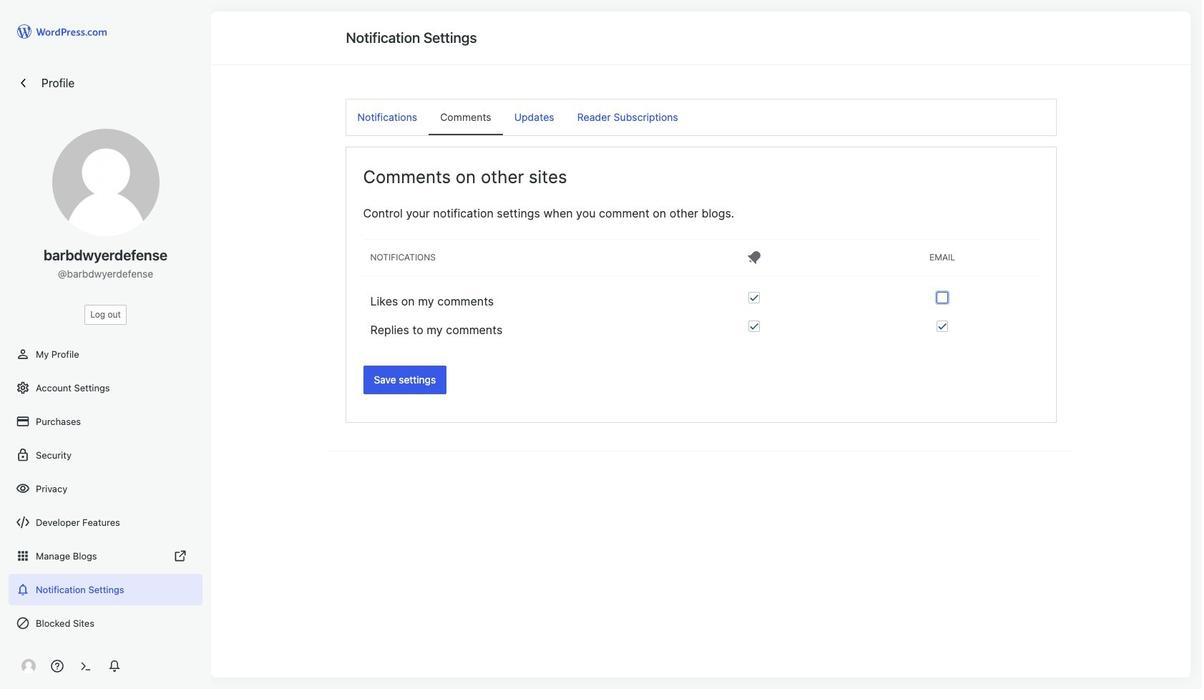 Task type: locate. For each thing, give the bounding box(es) containing it.
None checkbox
[[937, 292, 949, 304], [749, 321, 760, 332], [937, 321, 949, 332], [937, 292, 949, 304], [749, 321, 760, 332], [937, 321, 949, 332]]

person image
[[16, 347, 30, 362]]

menu
[[346, 100, 1057, 135]]

main content
[[329, 11, 1074, 452]]

0 vertical spatial barbdwyerdefense image
[[52, 129, 159, 236]]

1 horizontal spatial barbdwyerdefense image
[[52, 129, 159, 236]]

1 vertical spatial barbdwyerdefense image
[[21, 659, 36, 674]]

notifications image
[[16, 583, 30, 597]]

barbdwyerdefense image
[[52, 129, 159, 236], [21, 659, 36, 674]]

0 horizontal spatial barbdwyerdefense image
[[21, 659, 36, 674]]

visibility image
[[16, 482, 30, 496]]

lock image
[[16, 448, 30, 463]]

settings image
[[16, 381, 30, 395]]

None checkbox
[[749, 292, 760, 304]]



Task type: vqa. For each thing, say whether or not it's contained in the screenshot.
Jeremy Miller image at left top
no



Task type: describe. For each thing, give the bounding box(es) containing it.
apps image
[[16, 549, 30, 564]]

credit_card image
[[16, 415, 30, 429]]

block image
[[16, 617, 30, 631]]



